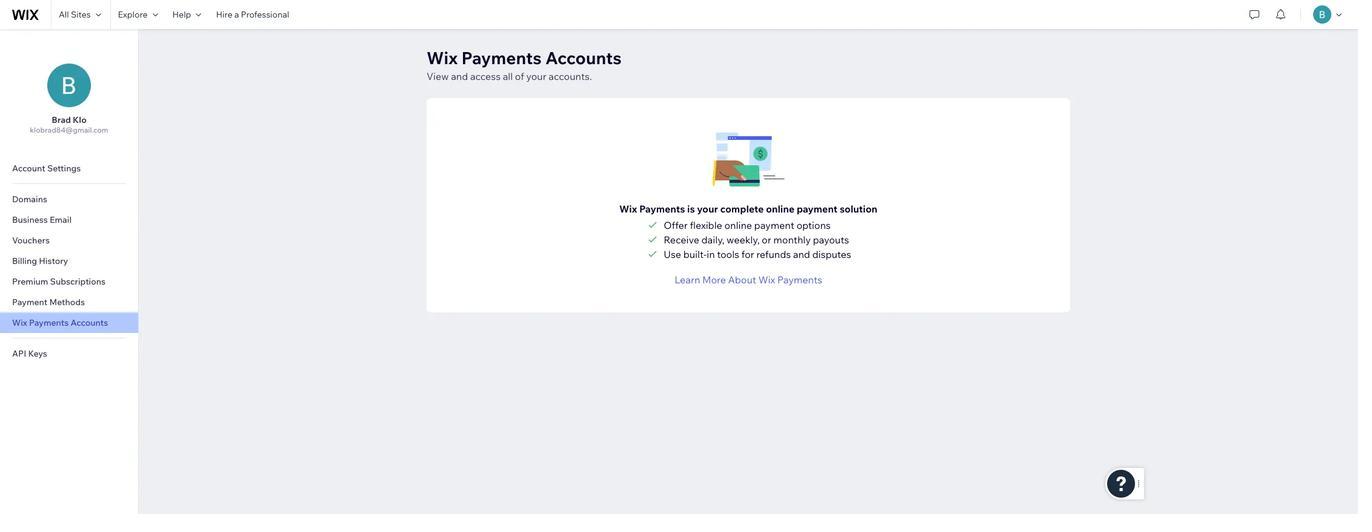 Task type: locate. For each thing, give the bounding box(es) containing it.
payment
[[797, 203, 838, 215], [754, 219, 794, 232]]

wix inside sidebar element
[[12, 318, 27, 328]]

0 vertical spatial your
[[526, 70, 547, 82]]

wix payments accounts link
[[0, 313, 138, 333]]

0 horizontal spatial payment
[[754, 219, 794, 232]]

account settings link
[[0, 158, 138, 179]]

payments up offer
[[639, 203, 685, 215]]

1 horizontal spatial online
[[766, 203, 795, 215]]

of
[[515, 70, 524, 82]]

payments inside the wix payments accounts view and access all of your accounts.
[[462, 47, 542, 68]]

use built-in tools for refunds and disputes
[[664, 248, 851, 261]]

premium subscriptions link
[[0, 272, 138, 292]]

subscriptions
[[50, 276, 106, 287]]

your up 'flexible'
[[697, 203, 718, 215]]

accounts inside the wix payments accounts view and access all of your accounts.
[[545, 47, 622, 68]]

1 vertical spatial accounts
[[71, 318, 108, 328]]

help button
[[165, 0, 209, 29]]

accounts.
[[549, 70, 592, 82]]

and down monthly
[[793, 248, 810, 261]]

history
[[39, 256, 68, 267]]

email
[[50, 215, 72, 225]]

online up weekly,
[[725, 219, 752, 232]]

0 horizontal spatial accounts
[[71, 318, 108, 328]]

wix
[[427, 47, 458, 68], [619, 203, 637, 215], [758, 274, 775, 286], [12, 318, 27, 328]]

tools
[[717, 248, 739, 261]]

accounts
[[545, 47, 622, 68], [71, 318, 108, 328]]

1 vertical spatial your
[[697, 203, 718, 215]]

business email link
[[0, 210, 138, 230]]

for
[[742, 248, 754, 261]]

1 vertical spatial and
[[793, 248, 810, 261]]

payments up all
[[462, 47, 542, 68]]

accounts for wix payments accounts
[[71, 318, 108, 328]]

offer flexible online payment options
[[664, 219, 831, 232]]

about
[[728, 274, 756, 286]]

payments
[[462, 47, 542, 68], [639, 203, 685, 215], [777, 274, 822, 286], [29, 318, 69, 328]]

hire
[[216, 9, 232, 20]]

all
[[503, 70, 513, 82]]

in
[[707, 248, 715, 261]]

monthly
[[774, 234, 811, 246]]

learn more about wix payments
[[675, 274, 822, 286]]

wix inside the wix payments accounts view and access all of your accounts.
[[427, 47, 458, 68]]

payments down payment methods
[[29, 318, 69, 328]]

flexible
[[690, 219, 722, 232]]

your inside the wix payments accounts view and access all of your accounts.
[[526, 70, 547, 82]]

1 horizontal spatial accounts
[[545, 47, 622, 68]]

learn more about wix payments link
[[675, 273, 822, 287]]

wix for wix payments accounts view and access all of your accounts.
[[427, 47, 458, 68]]

0 horizontal spatial and
[[451, 70, 468, 82]]

accounts inside sidebar element
[[71, 318, 108, 328]]

keys
[[28, 348, 47, 359]]

all
[[59, 9, 69, 20]]

payments for wix payments accounts view and access all of your accounts.
[[462, 47, 542, 68]]

your right the of
[[526, 70, 547, 82]]

receive
[[664, 234, 699, 246]]

daily,
[[702, 234, 725, 246]]

api
[[12, 348, 26, 359]]

methods
[[49, 297, 85, 308]]

sites
[[71, 9, 91, 20]]

payment
[[12, 297, 47, 308]]

help
[[172, 9, 191, 20]]

0 vertical spatial payment
[[797, 203, 838, 215]]

all sites
[[59, 9, 91, 20]]

1 vertical spatial payment
[[754, 219, 794, 232]]

built-
[[683, 248, 707, 261]]

and
[[451, 70, 468, 82], [793, 248, 810, 261]]

accounts up accounts.
[[545, 47, 622, 68]]

brad
[[52, 115, 71, 125]]

payment up or
[[754, 219, 794, 232]]

a
[[234, 9, 239, 20]]

view
[[427, 70, 449, 82]]

hire a professional link
[[209, 0, 297, 29]]

accounts down payment methods link
[[71, 318, 108, 328]]

0 horizontal spatial your
[[526, 70, 547, 82]]

business
[[12, 215, 48, 225]]

0 vertical spatial and
[[451, 70, 468, 82]]

business email
[[12, 215, 72, 225]]

learn
[[675, 274, 700, 286]]

offer
[[664, 219, 688, 232]]

0 horizontal spatial online
[[725, 219, 752, 232]]

professional
[[241, 9, 289, 20]]

premium
[[12, 276, 48, 287]]

online
[[766, 203, 795, 215], [725, 219, 752, 232]]

0 vertical spatial accounts
[[545, 47, 622, 68]]

1 horizontal spatial your
[[697, 203, 718, 215]]

wix payments accounts
[[12, 318, 108, 328]]

payment methods
[[12, 297, 85, 308]]

online up monthly
[[766, 203, 795, 215]]

domains
[[12, 194, 47, 205]]

explore
[[118, 9, 148, 20]]

brad klo klobrad84@gmail.com
[[30, 115, 108, 135]]

vouchers link
[[0, 230, 138, 251]]

wix payments is your complete online payment solution
[[619, 203, 878, 215]]

billing
[[12, 256, 37, 267]]

or
[[762, 234, 771, 246]]

use
[[664, 248, 681, 261]]

1 vertical spatial online
[[725, 219, 752, 232]]

payments inside sidebar element
[[29, 318, 69, 328]]

payment up options
[[797, 203, 838, 215]]

api keys link
[[0, 344, 138, 364]]

your
[[526, 70, 547, 82], [697, 203, 718, 215]]

and right view at left
[[451, 70, 468, 82]]



Task type: vqa. For each thing, say whether or not it's contained in the screenshot.
Hire a Professional
yes



Task type: describe. For each thing, give the bounding box(es) containing it.
payments for wix payments is your complete online payment solution
[[639, 203, 685, 215]]

klo
[[73, 115, 87, 125]]

klobrad84@gmail.com
[[30, 125, 108, 135]]

billing history link
[[0, 251, 138, 272]]

options
[[797, 219, 831, 232]]

weekly,
[[727, 234, 760, 246]]

more
[[702, 274, 726, 286]]

1 horizontal spatial payment
[[797, 203, 838, 215]]

account
[[12, 163, 45, 174]]

payment methods link
[[0, 292, 138, 313]]

receive daily, weekly, or monthly payouts
[[664, 234, 849, 246]]

access
[[470, 70, 501, 82]]

premium subscriptions
[[12, 276, 106, 287]]

hire a professional
[[216, 9, 289, 20]]

payments for wix payments accounts
[[29, 318, 69, 328]]

is
[[687, 203, 695, 215]]

disputes
[[812, 248, 851, 261]]

domains link
[[0, 189, 138, 210]]

api keys
[[12, 348, 47, 359]]

accounts for wix payments accounts view and access all of your accounts.
[[545, 47, 622, 68]]

account settings
[[12, 163, 81, 174]]

sidebar element
[[0, 29, 139, 515]]

0 vertical spatial online
[[766, 203, 795, 215]]

wix for wix payments accounts
[[12, 318, 27, 328]]

solution
[[840, 203, 878, 215]]

complete
[[720, 203, 764, 215]]

wix for wix payments is your complete online payment solution
[[619, 203, 637, 215]]

refunds
[[756, 248, 791, 261]]

payouts
[[813, 234, 849, 246]]

and inside the wix payments accounts view and access all of your accounts.
[[451, 70, 468, 82]]

vouchers
[[12, 235, 50, 246]]

wix payments accounts view and access all of your accounts.
[[427, 47, 622, 82]]

1 horizontal spatial and
[[793, 248, 810, 261]]

settings
[[47, 163, 81, 174]]

payments down refunds
[[777, 274, 822, 286]]

billing history
[[12, 256, 68, 267]]



